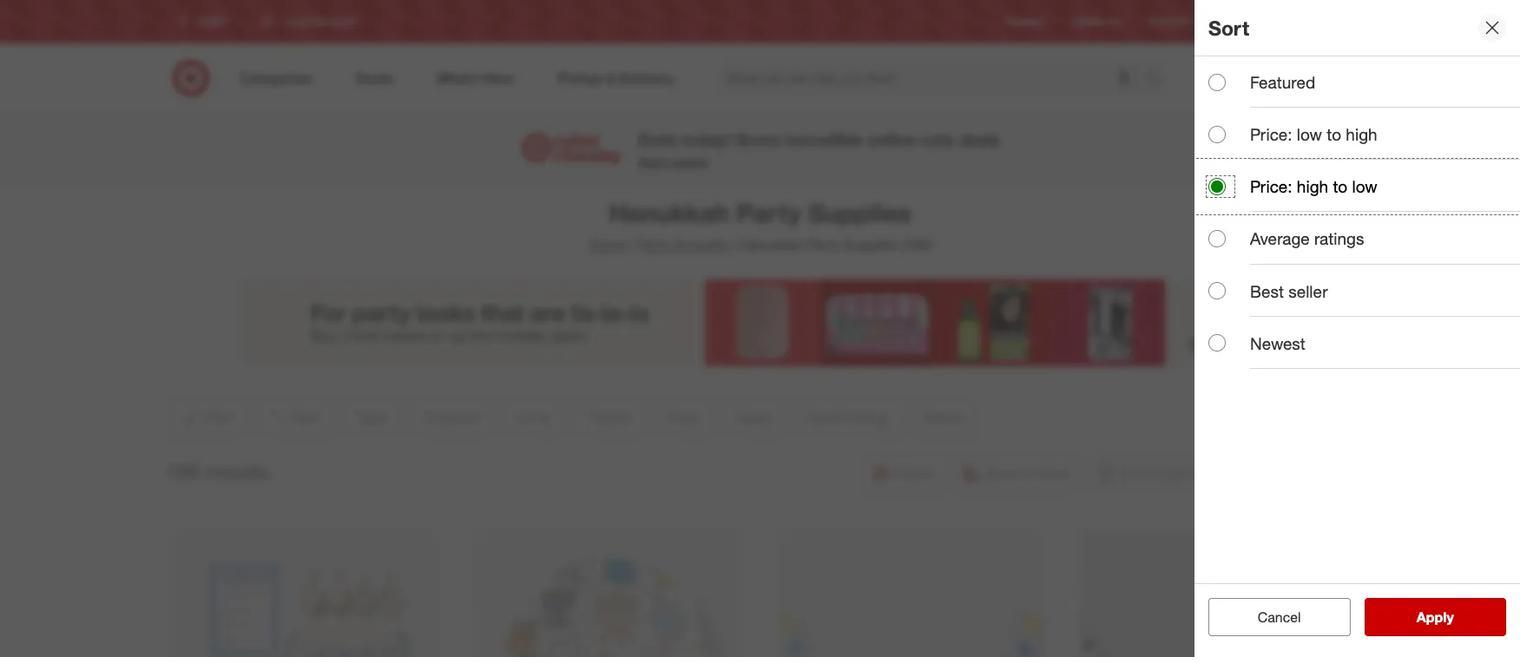 Task type: vqa. For each thing, say whether or not it's contained in the screenshot.
Sort dialog
yes



Task type: describe. For each thing, give the bounding box(es) containing it.
0 horizontal spatial low
[[1297, 124, 1323, 144]]

featured
[[1250, 72, 1316, 92]]

sort
[[1209, 15, 1250, 40]]

1 / from the left
[[630, 236, 635, 254]]

0 horizontal spatial high
[[1297, 177, 1329, 197]]

price: low to high
[[1250, 124, 1378, 144]]

only
[[922, 130, 954, 150]]

registry
[[1006, 15, 1045, 28]]

saving
[[671, 155, 708, 169]]

1 horizontal spatial low
[[1352, 177, 1378, 197]]

apply button
[[1365, 598, 1507, 637]]

best seller
[[1250, 281, 1328, 301]]

ends
[[638, 130, 678, 150]]

target inside hanukkah party supplies target / party supplies / hanukkah party supplies (166)
[[589, 236, 627, 254]]

ends today! score incredible online-only deals start saving
[[638, 130, 1001, 169]]

online-
[[868, 130, 922, 150]]

price: for price: low to high
[[1250, 124, 1293, 144]]

price: high to low
[[1250, 177, 1378, 197]]

start
[[638, 155, 667, 169]]

0 horizontal spatial party
[[638, 236, 671, 254]]

average
[[1250, 229, 1310, 249]]

incredible
[[786, 130, 863, 150]]

redcard
[[1149, 15, 1191, 28]]

cancel button
[[1209, 598, 1351, 637]]

sponsored
[[1230, 367, 1281, 380]]

results
[[205, 459, 270, 483]]

circle
[[1250, 15, 1277, 28]]

supplies down "saving"
[[675, 236, 729, 254]]

166
[[166, 459, 200, 483]]

weekly ad link
[[1072, 14, 1122, 29]]

seller
[[1289, 281, 1328, 301]]

(166)
[[901, 236, 932, 254]]

cyber monday target deals image
[[519, 129, 625, 170]]

What can we help you find? suggestions appear below search field
[[716, 59, 1148, 97]]

0 vertical spatial hanukkah
[[609, 197, 730, 228]]



Task type: locate. For each thing, give the bounding box(es) containing it.
1 horizontal spatial party
[[737, 197, 801, 228]]

newest
[[1250, 333, 1306, 353]]

1 vertical spatial to
[[1333, 177, 1348, 197]]

0 vertical spatial high
[[1346, 124, 1378, 144]]

hanukkah
[[609, 197, 730, 228], [740, 236, 803, 254]]

0 vertical spatial price:
[[1250, 124, 1293, 144]]

low up price: high to low
[[1297, 124, 1323, 144]]

166 results
[[166, 459, 270, 483]]

average ratings
[[1250, 229, 1365, 249]]

1 horizontal spatial target
[[1219, 15, 1247, 28]]

registry link
[[1006, 14, 1045, 29]]

target link
[[589, 236, 627, 254]]

2 price: from the top
[[1250, 177, 1293, 197]]

price: up average
[[1250, 177, 1293, 197]]

high down price: low to high
[[1297, 177, 1329, 197]]

target inside 'link'
[[1219, 15, 1247, 28]]

price:
[[1250, 124, 1293, 144], [1250, 177, 1293, 197]]

best
[[1250, 281, 1284, 301]]

to up ratings
[[1333, 177, 1348, 197]]

low
[[1297, 124, 1323, 144], [1352, 177, 1378, 197]]

/
[[630, 236, 635, 254], [732, 236, 737, 254]]

1 vertical spatial low
[[1352, 177, 1378, 197]]

cancel
[[1258, 609, 1301, 626]]

today!
[[682, 130, 731, 150]]

advertisement region
[[239, 279, 1281, 366]]

None radio
[[1209, 73, 1226, 91], [1209, 230, 1226, 247], [1209, 73, 1226, 91], [1209, 230, 1226, 247]]

supplies
[[808, 197, 911, 228], [675, 236, 729, 254], [843, 236, 897, 254]]

to
[[1327, 124, 1342, 144], [1333, 177, 1348, 197]]

sort dialog
[[1195, 0, 1521, 657]]

search button
[[1136, 59, 1178, 101]]

price: for price: high to low
[[1250, 177, 1293, 197]]

ad
[[1109, 15, 1122, 28]]

1 vertical spatial high
[[1297, 177, 1329, 197]]

to for high
[[1327, 124, 1342, 144]]

1 price: from the top
[[1250, 124, 1293, 144]]

weekly
[[1072, 15, 1106, 28]]

high
[[1346, 124, 1378, 144], [1297, 177, 1329, 197]]

search
[[1136, 71, 1178, 88]]

0 vertical spatial low
[[1297, 124, 1323, 144]]

None radio
[[1209, 126, 1226, 143], [1209, 178, 1226, 195], [1209, 282, 1226, 300], [1209, 335, 1226, 352], [1209, 126, 1226, 143], [1209, 178, 1226, 195], [1209, 282, 1226, 300], [1209, 335, 1226, 352]]

supplies up (166) on the right top
[[808, 197, 911, 228]]

supplies left (166) on the right top
[[843, 236, 897, 254]]

party supplies link
[[638, 236, 729, 254]]

hanukkah party supplies target / party supplies / hanukkah party supplies (166)
[[589, 197, 932, 254]]

redcard link
[[1149, 14, 1191, 29]]

apply
[[1417, 609, 1454, 626]]

/ right party supplies link
[[732, 236, 737, 254]]

/ right target link at left top
[[630, 236, 635, 254]]

0 horizontal spatial /
[[630, 236, 635, 254]]

1 horizontal spatial high
[[1346, 124, 1378, 144]]

to for low
[[1333, 177, 1348, 197]]

target left party supplies link
[[589, 236, 627, 254]]

to up price: high to low
[[1327, 124, 1342, 144]]

price: down featured on the right of the page
[[1250, 124, 1293, 144]]

0 vertical spatial target
[[1219, 15, 1247, 28]]

hanukkah up party supplies link
[[609, 197, 730, 228]]

ratings
[[1315, 229, 1365, 249]]

0 horizontal spatial hanukkah
[[609, 197, 730, 228]]

target circle link
[[1219, 14, 1277, 29]]

deals
[[959, 130, 1001, 150]]

2 / from the left
[[732, 236, 737, 254]]

target left circle
[[1219, 15, 1247, 28]]

party
[[737, 197, 801, 228], [638, 236, 671, 254], [807, 236, 840, 254]]

1 vertical spatial target
[[589, 236, 627, 254]]

target
[[1219, 15, 1247, 28], [589, 236, 627, 254]]

1 vertical spatial price:
[[1250, 177, 1293, 197]]

2 horizontal spatial party
[[807, 236, 840, 254]]

1 horizontal spatial hanukkah
[[740, 236, 803, 254]]

score
[[735, 130, 781, 150]]

target circle
[[1219, 15, 1277, 28]]

0 vertical spatial to
[[1327, 124, 1342, 144]]

weekly ad
[[1072, 15, 1122, 28]]

1 vertical spatial hanukkah
[[740, 236, 803, 254]]

0 horizontal spatial target
[[589, 236, 627, 254]]

low up ratings
[[1352, 177, 1378, 197]]

high up price: high to low
[[1346, 124, 1378, 144]]

1 horizontal spatial /
[[732, 236, 737, 254]]

hanukkah up advertisement 'region'
[[740, 236, 803, 254]]



